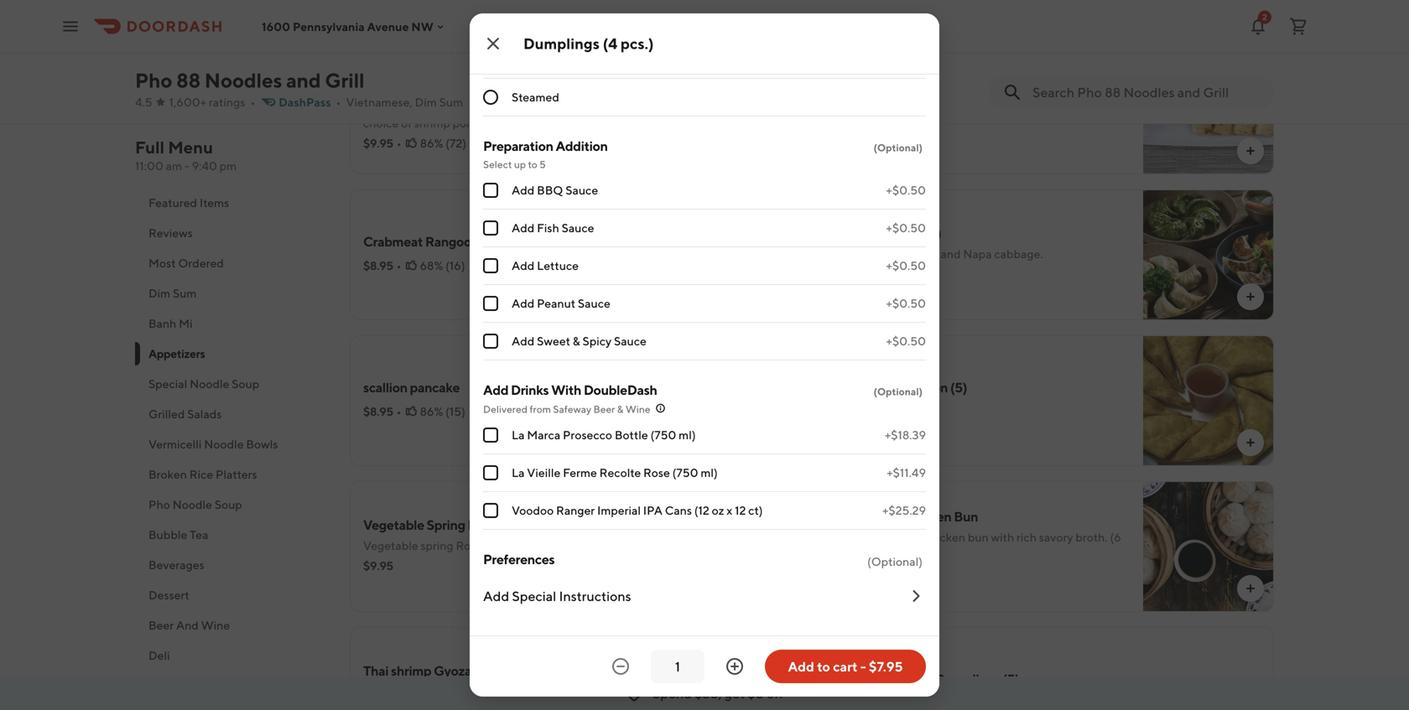 Task type: locate. For each thing, give the bounding box(es) containing it.
noodle for special
[[190, 377, 229, 391]]

rangoon up +$18.39
[[894, 380, 948, 396]]

crabmeat
[[363, 234, 423, 250], [832, 380, 892, 396]]

fried inside preparation choice group
[[535, 52, 563, 66]]

0 vertical spatial most
[[371, 47, 395, 59]]

add bbq sauce
[[512, 183, 598, 197]]

1 vertical spatial beer
[[149, 619, 174, 633]]

broth.
[[1076, 531, 1108, 545]]

$9.95 inside vegetable spring rolls (fried) vegetable spring rolls (3 pcs) $9.95
[[363, 559, 393, 573]]

2 $9.95 from the top
[[363, 559, 393, 573]]

la left vieille on the bottom left of page
[[512, 466, 525, 480]]

1 horizontal spatial &
[[617, 404, 624, 415]]

1 steam from the top
[[832, 509, 870, 525]]

Steamed radio
[[483, 90, 498, 105]]

2 add item to cart image from the top
[[1244, 290, 1258, 304]]

avenue
[[367, 20, 409, 33]]

0 horizontal spatial &
[[573, 334, 580, 348]]

+$18.39
[[885, 428, 926, 442]]

(750 down delivered from safeway beer & wine icon at left bottom
[[651, 428, 677, 442]]

preparation up up
[[483, 138, 554, 154]]

shrimp
[[414, 116, 451, 130], [391, 663, 432, 679], [465, 685, 501, 699]]

fried spring rolls (4 pcs.) image
[[1144, 44, 1275, 175]]

1 vertical spatial (5)
[[1003, 672, 1020, 688]]

pho up 4.5 at left
[[135, 68, 172, 92]]

86% left the (72)
[[420, 136, 443, 150]]

broken
[[149, 468, 187, 482]]

most
[[371, 47, 395, 59], [149, 256, 176, 270]]

2 mix from the top
[[832, 247, 852, 261]]

spring up spring
[[427, 517, 466, 533]]

0 vertical spatial to
[[528, 159, 538, 170]]

2 vertical spatial (optional)
[[868, 555, 923, 569]]

• down "grill"
[[336, 95, 341, 109]]

add for add drinks with doubledash
[[483, 382, 509, 398]]

add left 'peanut'
[[512, 297, 535, 310]]

1 mix from the top
[[832, 101, 852, 115]]

chicken up the soup
[[906, 509, 952, 525]]

None checkbox
[[483, 183, 498, 198], [483, 221, 498, 236], [483, 258, 498, 274], [483, 183, 498, 198], [483, 221, 498, 236], [483, 258, 498, 274]]

add item to cart image for pcs.)
[[1244, 290, 1258, 304]]

crabmeat rangoon (5)
[[832, 380, 968, 396]]

pcs) inside 'thai shrimp gyoza (4pcs) delicious pan fried shrimp dumpling. (4 pcs)'
[[572, 685, 595, 699]]

beverages button
[[135, 550, 330, 581]]

vermicelli
[[149, 438, 202, 451]]

2 rice from the left
[[567, 99, 587, 113]]

(optional) inside add drinks with doubledash group
[[874, 386, 923, 398]]

1 la from the top
[[512, 428, 525, 442]]

rangoon for crabmeat rangoon
[[425, 234, 479, 250]]

special noodle soup
[[149, 377, 259, 391]]

pcs.) inside 'fried spring rolls (4 pcs.) mix of shrimp, chicken, pork, crab, and taro.'
[[953, 79, 981, 95]]

add down preferences
[[483, 589, 510, 605]]

pho inside button
[[149, 498, 170, 512]]

dessert button
[[135, 581, 330, 611]]

pan
[[512, 52, 533, 66]]

add left cart
[[788, 659, 815, 675]]

1 horizontal spatial (5)
[[1003, 672, 1020, 688]]

(4 inside 'dialog'
[[603, 34, 618, 52]]

chicken inside dumplings (4 pcs.) mix of pork, chicken and napa cabbage.
[[897, 247, 939, 261]]

0 vertical spatial pho
[[135, 68, 172, 92]]

pcs.) inside 'dialog'
[[621, 34, 654, 52]]

dim up banh
[[149, 287, 170, 300]]

1 vertical spatial &
[[617, 404, 624, 415]]

+$11.49
[[887, 466, 926, 480]]

1 vertical spatial appetizers
[[149, 347, 205, 361]]

select left 1
[[483, 28, 512, 39]]

1 $8.95 • from the top
[[363, 259, 402, 273]]

+$25.29
[[883, 504, 926, 518]]

nw
[[412, 20, 434, 33]]

crabmeat up the 68%
[[363, 234, 423, 250]]

1 vertical spatial soup
[[215, 498, 242, 512]]

2 vertical spatial shrimp
[[465, 685, 501, 699]]

3 steam from the top
[[832, 672, 870, 688]]

most inside button
[[149, 256, 176, 270]]

Pan Fried radio
[[483, 52, 498, 67]]

1 vertical spatial (optional)
[[874, 386, 923, 398]]

pcs.) inside fresh garden rolls (4 pcs.) thin rice paper rolls with lettuce, basil, rice noodles and choice of shrimp pork or tofu.
[[492, 78, 520, 94]]

5 +$0.50 from the top
[[886, 334, 926, 348]]

3 +$0.50 from the top
[[886, 259, 926, 273]]

cabbage.
[[995, 247, 1043, 261]]

sauce right spicy
[[614, 334, 647, 348]]

sauce for add fish sauce
[[562, 221, 594, 235]]

rolls for vegetable
[[468, 517, 497, 533]]

0 horizontal spatial ml)
[[679, 428, 696, 442]]

1 horizontal spatial rice
[[567, 99, 587, 113]]

+$0.50 for add fish sauce
[[886, 221, 926, 235]]

appetizers
[[350, 7, 439, 29], [149, 347, 205, 361]]

0 horizontal spatial sum
[[173, 287, 197, 300]]

add fish sauce
[[512, 221, 594, 235]]

2 vertical spatial steam
[[832, 672, 870, 688]]

noodle down grilled salads button at the left bottom of page
[[204, 438, 244, 451]]

0 vertical spatial (optional)
[[874, 142, 923, 154]]

dim down garden
[[415, 95, 437, 109]]

1 vertical spatial chicken
[[906, 509, 952, 525]]

0 horizontal spatial fried
[[535, 52, 563, 66]]

pho down broken
[[149, 498, 170, 512]]

preparation choice select 1
[[483, 7, 598, 39]]

(optional) down the soup
[[868, 555, 923, 569]]

0 horizontal spatial pork,
[[868, 247, 895, 261]]

(optional) for add drinks with doubledash
[[874, 386, 923, 398]]

and right noodles
[[634, 99, 654, 113]]

sauce right the bbq
[[566, 183, 598, 197]]

•
[[250, 95, 255, 109], [336, 95, 341, 109], [470, 95, 475, 109], [397, 136, 402, 150], [397, 259, 402, 273], [397, 405, 402, 419]]

2 la from the top
[[512, 466, 525, 480]]

select left up
[[483, 159, 512, 170]]

noodle up salads
[[190, 377, 229, 391]]

1 vertical spatial with
[[991, 531, 1015, 545]]

1 vertical spatial la
[[512, 466, 525, 480]]

ml) up (12 on the bottom of page
[[701, 466, 718, 480]]

2 select from the top
[[483, 159, 512, 170]]

1 vertical spatial -
[[861, 659, 866, 675]]

rice right thin in the left of the page
[[389, 99, 409, 113]]

preparation
[[483, 7, 554, 23], [483, 138, 554, 154]]

+$0.50 for add peanut sauce
[[886, 297, 926, 310]]

spring for fried
[[866, 79, 905, 95]]

soup down broken rice platters button
[[215, 498, 242, 512]]

0 horizontal spatial special
[[149, 377, 187, 391]]

rice right basil,
[[567, 99, 587, 113]]

0 vertical spatial special
[[149, 377, 187, 391]]

and left taro.
[[1014, 101, 1034, 115]]

preparation inside preparation addition select up to 5
[[483, 138, 554, 154]]

paper
[[411, 99, 442, 113]]

• down choice
[[397, 136, 402, 150]]

rose
[[644, 466, 670, 480]]

0 horizontal spatial pcs)
[[498, 539, 520, 553]]

chicken left napa
[[897, 247, 939, 261]]

add for add sweet & spicy sauce
[[512, 334, 535, 348]]

liked
[[397, 47, 424, 59]]

1 vertical spatial vegetable
[[363, 539, 418, 553]]

& down doubledash
[[617, 404, 624, 415]]

and left napa
[[941, 247, 961, 261]]

doubledash
[[584, 382, 657, 398]]

add up delivered
[[483, 382, 509, 398]]

sauce
[[566, 183, 598, 197], [562, 221, 594, 235], [578, 297, 611, 310], [614, 334, 647, 348]]

wine left delivered from safeway beer & wine icon at left bottom
[[626, 404, 651, 415]]

add to cart - $7.95
[[788, 659, 903, 675]]

la left 'marca'
[[512, 428, 525, 442]]

shrimp inside fresh garden rolls (4 pcs.) thin rice paper rolls with lettuce, basil, rice noodles and choice of shrimp pork or tofu.
[[414, 116, 451, 130]]

add item to cart image for chicken
[[1244, 582, 1258, 596]]

rolls up rolls
[[446, 78, 475, 94]]

1 horizontal spatial rangoon
[[894, 380, 948, 396]]

1 vertical spatial select
[[483, 159, 512, 170]]

0 vertical spatial chicken
[[897, 247, 939, 261]]

vegetable left spring
[[363, 539, 418, 553]]

88
[[176, 68, 201, 92]]

sauce up spicy
[[578, 297, 611, 310]]

1 vertical spatial steam
[[832, 531, 866, 545]]

pancake
[[410, 380, 460, 396]]

1 86% from the top
[[420, 136, 443, 150]]

crabmeat rangoon
[[363, 234, 479, 250]]

0 horizontal spatial beer
[[149, 619, 174, 633]]

add inside button
[[483, 589, 510, 605]]

1 vertical spatial pork,
[[868, 247, 895, 261]]

2 preparation from the top
[[483, 138, 554, 154]]

(optional) inside preparation addition group
[[874, 142, 923, 154]]

most right #1
[[371, 47, 395, 59]]

• right rolls
[[470, 95, 475, 109]]

dumplings for dumplings (4 pcs.)
[[524, 34, 600, 52]]

sum up mi
[[173, 287, 197, 300]]

0 vertical spatial appetizers
[[350, 7, 439, 29]]

1 add item to cart image from the top
[[1244, 144, 1258, 158]]

special inside button
[[512, 589, 557, 605]]

dim sum
[[149, 287, 197, 300]]

preparation inside preparation choice select 1
[[483, 7, 554, 23]]

sum up pork
[[439, 95, 463, 109]]

1 horizontal spatial spring
[[866, 79, 905, 95]]

with up or
[[469, 99, 492, 113]]

$8.95 down scallion
[[363, 405, 393, 419]]

dumplings inside dumplings (4 pcs.) mix of pork, chicken and napa cabbage.
[[832, 225, 897, 241]]

rangoon up (16)
[[425, 234, 479, 250]]

2 $8.95 • from the top
[[363, 405, 402, 419]]

0 horizontal spatial wine
[[201, 619, 230, 633]]

(4 inside 'thai shrimp gyoza (4pcs) delicious pan fried shrimp dumpling. (4 pcs)'
[[559, 685, 570, 699]]

dumplings (4 pcs.)
[[524, 34, 654, 52]]

sum inside button
[[173, 287, 197, 300]]

add special instructions
[[483, 589, 632, 605]]

pcs) inside vegetable spring rolls (fried) vegetable spring rolls (3 pcs) $9.95
[[498, 539, 520, 553]]

• down scallion pancake
[[397, 405, 402, 419]]

marca
[[527, 428, 561, 442]]

spring inside vegetable spring rolls (fried) vegetable spring rolls (3 pcs) $9.95
[[427, 517, 466, 533]]

1 horizontal spatial beer
[[594, 404, 615, 415]]

0 vertical spatial wine
[[626, 404, 651, 415]]

cans
[[665, 504, 692, 518]]

dim sum button
[[135, 279, 330, 309]]

thai shrimp gyoza (4pcs) delicious pan fried shrimp dumpling. (4 pcs)
[[363, 663, 595, 699]]

0 horizontal spatial to
[[528, 159, 538, 170]]

4 add item to cart image from the top
[[1244, 582, 1258, 596]]

to inside button
[[817, 659, 831, 675]]

mix inside 'fried spring rolls (4 pcs.) mix of shrimp, chicken, pork, crab, and taro.'
[[832, 101, 852, 115]]

0 vertical spatial dumplings
[[524, 34, 600, 52]]

1 horizontal spatial pork,
[[956, 101, 983, 115]]

1 vertical spatial 86%
[[420, 405, 443, 419]]

special noodle soup button
[[135, 369, 330, 399]]

steam juicy chicken bun image
[[1144, 482, 1275, 613]]

rolls inside fresh garden rolls (4 pcs.) thin rice paper rolls with lettuce, basil, rice noodles and choice of shrimp pork or tofu.
[[446, 78, 475, 94]]

and inside 'fried spring rolls (4 pcs.) mix of shrimp, chicken, pork, crab, and taro.'
[[1014, 101, 1034, 115]]

with inside steam juicy chicken bun steam juicy soup chicken bun with rich savory broth. (6 pcs)
[[991, 531, 1015, 545]]

voodoo ranger imperial ipa cans (12 oz x 12 ct)
[[512, 504, 763, 518]]

add inside button
[[788, 659, 815, 675]]

wine right and
[[201, 619, 230, 633]]

0 vertical spatial ml)
[[679, 428, 696, 442]]

delivered from safeway beer & wine image
[[654, 402, 668, 415]]

0 vertical spatial preparation
[[483, 7, 554, 23]]

(5)
[[951, 380, 968, 396], [1003, 672, 1020, 688]]

$35,
[[695, 686, 722, 702]]

dumplings (4 pcs.) dialog
[[470, 0, 940, 697]]

dumplings inside 'dialog'
[[524, 34, 600, 52]]

add left sweet
[[512, 334, 535, 348]]

pm
[[220, 159, 237, 173]]

shrimp up pan
[[391, 663, 432, 679]]

0 horizontal spatial (5)
[[951, 380, 968, 396]]

1 vertical spatial ml)
[[701, 466, 718, 480]]

pcs) inside steam juicy chicken bun steam juicy soup chicken bun with rich savory broth. (6 pcs)
[[832, 548, 855, 561]]

increase quantity by 1 image
[[725, 657, 745, 677]]

1 vertical spatial sum
[[173, 287, 197, 300]]

1 horizontal spatial to
[[817, 659, 831, 675]]

2 steam from the top
[[832, 531, 866, 545]]

sauce right fish
[[562, 221, 594, 235]]

$8.95 down crabmeat rangoon
[[363, 259, 393, 273]]

spring inside 'fried spring rolls (4 pcs.) mix of shrimp, chicken, pork, crab, and taro.'
[[866, 79, 905, 95]]

peanut
[[537, 297, 576, 310]]

- right cart
[[861, 659, 866, 675]]

reviews button
[[135, 218, 330, 248]]

11:00
[[135, 159, 164, 173]]

2 vertical spatial of
[[854, 247, 865, 261]]

add left fish
[[512, 221, 535, 235]]

$8.95 • down scallion
[[363, 405, 402, 419]]

0 horizontal spatial most
[[149, 256, 176, 270]]

thai shrimp gyoza (4pcs) image
[[675, 628, 806, 711]]

appetizers up #1 most liked
[[350, 7, 439, 29]]

pho
[[135, 68, 172, 92], [149, 498, 170, 512]]

crabmeat rangoon (5) image
[[1144, 336, 1275, 467]]

rolls for fresh
[[446, 78, 475, 94]]

add down up
[[512, 183, 535, 197]]

0 vertical spatial $8.95
[[363, 259, 393, 273]]

ferme
[[563, 466, 597, 480]]

add left lettuce
[[512, 259, 535, 273]]

mix inside dumplings (4 pcs.) mix of pork, chicken and napa cabbage.
[[832, 247, 852, 261]]

to left cart
[[817, 659, 831, 675]]

with for (4
[[469, 99, 492, 113]]

• left the 68%
[[397, 259, 402, 273]]

- inside button
[[861, 659, 866, 675]]

to left 5
[[528, 159, 538, 170]]

1 preparation from the top
[[483, 7, 554, 23]]

crabmeat rangoon image
[[675, 190, 806, 321]]

2 86% from the top
[[420, 405, 443, 419]]

shrimp down (4pcs) on the left bottom
[[465, 685, 501, 699]]

0 horizontal spatial rangoon
[[425, 234, 479, 250]]

rolls up chicken,
[[907, 79, 936, 95]]

1 horizontal spatial -
[[861, 659, 866, 675]]

0 horizontal spatial rice
[[389, 99, 409, 113]]

1 select from the top
[[483, 28, 512, 39]]

0 horizontal spatial dumplings
[[524, 34, 600, 52]]

appetizers down banh mi
[[149, 347, 205, 361]]

add item to cart image
[[1244, 144, 1258, 158], [1244, 290, 1258, 304], [1244, 436, 1258, 450], [1244, 582, 1258, 596]]

preparation up 1
[[483, 7, 554, 23]]

soup for pho noodle soup
[[215, 498, 242, 512]]

safeway
[[553, 404, 592, 415]]

68%
[[420, 259, 443, 273]]

special down preferences
[[512, 589, 557, 605]]

vegetable right cart
[[873, 672, 934, 688]]

(750 right rose
[[673, 466, 699, 480]]

la for la marca prosecco bottle (750 ml)
[[512, 428, 525, 442]]

+$0.50 for add lettuce
[[886, 259, 926, 273]]

1 horizontal spatial dumplings
[[832, 225, 897, 241]]

0 horizontal spatial -
[[184, 159, 190, 173]]

ml)
[[679, 428, 696, 442], [701, 466, 718, 480]]

1 vertical spatial $8.95 •
[[363, 405, 402, 419]]

open menu image
[[60, 16, 81, 37]]

beer inside button
[[149, 619, 174, 633]]

2 $8.95 from the top
[[363, 405, 393, 419]]

add special instructions button
[[483, 574, 926, 619]]

1 vertical spatial spring
[[427, 517, 466, 533]]

select inside preparation choice select 1
[[483, 28, 512, 39]]

most down reviews
[[149, 256, 176, 270]]

crabmeat for crabmeat rangoon (5)
[[832, 380, 892, 396]]

(4pcs)
[[474, 663, 511, 679]]

1 horizontal spatial sum
[[439, 95, 463, 109]]

noodle up tea
[[173, 498, 212, 512]]

chicken down bun
[[924, 531, 966, 545]]

of inside dumplings (4 pcs.) mix of pork, chicken and napa cabbage.
[[854, 247, 865, 261]]

1 vertical spatial wine
[[201, 619, 230, 633]]

beer left and
[[149, 619, 174, 633]]

crabmeat for crabmeat rangoon
[[363, 234, 423, 250]]

bubble
[[149, 528, 187, 542]]

1 vertical spatial $8.95
[[363, 405, 393, 419]]

bbq
[[537, 183, 563, 197]]

1 vertical spatial rangoon
[[894, 380, 948, 396]]

bubble tea
[[149, 528, 208, 542]]

86% for 86% (72)
[[420, 136, 443, 150]]

la vieille ferme recolte rose (750 ml)
[[512, 466, 718, 480]]

spring up shrimp,
[[866, 79, 905, 95]]

1 vertical spatial to
[[817, 659, 831, 675]]

1,600+ ratings •
[[169, 95, 255, 109]]

1 horizontal spatial wine
[[626, 404, 651, 415]]

choice
[[556, 7, 598, 23]]

beer down doubledash
[[594, 404, 615, 415]]

1 vertical spatial pho
[[149, 498, 170, 512]]

spend $35, get $5 off
[[653, 686, 784, 702]]

0 vertical spatial 86%
[[420, 136, 443, 150]]

1
[[514, 28, 518, 39]]

fried
[[437, 685, 462, 699]]

& left spicy
[[573, 334, 580, 348]]

lettuce
[[537, 259, 579, 273]]

crabmeat up +$18.39
[[832, 380, 892, 396]]

0 vertical spatial steam
[[832, 509, 870, 525]]

Current quantity is 1 number field
[[661, 658, 695, 676]]

select inside preparation addition select up to 5
[[483, 159, 512, 170]]

0 vertical spatial shrimp
[[414, 116, 451, 130]]

vegetable up spring
[[363, 517, 424, 533]]

0 vertical spatial mix
[[832, 101, 852, 115]]

None checkbox
[[483, 296, 498, 311], [483, 334, 498, 349], [483, 428, 498, 443], [483, 466, 498, 481], [483, 503, 498, 519], [483, 296, 498, 311], [483, 334, 498, 349], [483, 428, 498, 443], [483, 466, 498, 481], [483, 503, 498, 519]]

dumplings for dumplings (4 pcs.) mix of pork, chicken and napa cabbage.
[[832, 225, 897, 241]]

0 vertical spatial -
[[184, 159, 190, 173]]

dumplings (4 pcs.) image
[[1144, 190, 1275, 321]]

with left rich
[[991, 531, 1015, 545]]

0 horizontal spatial spring
[[427, 517, 466, 533]]

#1 most liked
[[357, 47, 424, 59]]

(optional) for preparation addition
[[874, 142, 923, 154]]

1 +$0.50 from the top
[[886, 183, 926, 197]]

chicken
[[897, 247, 939, 261], [906, 509, 952, 525], [924, 531, 966, 545]]

0 vertical spatial sum
[[439, 95, 463, 109]]

0 horizontal spatial with
[[469, 99, 492, 113]]

special up grilled
[[149, 377, 187, 391]]

4 +$0.50 from the top
[[886, 297, 926, 310]]

1 horizontal spatial ml)
[[701, 466, 718, 480]]

1 $8.95 from the top
[[363, 259, 393, 273]]

(optional) down shrimp,
[[874, 142, 923, 154]]

0 vertical spatial pork,
[[956, 101, 983, 115]]

1 horizontal spatial crabmeat
[[832, 380, 892, 396]]

soup up grilled salads button at the left bottom of page
[[232, 377, 259, 391]]

special inside button
[[149, 377, 187, 391]]

preparation addition select up to 5
[[483, 138, 608, 170]]

86% left (15)
[[420, 405, 443, 419]]

required
[[879, 8, 923, 20]]

2 horizontal spatial dumplings
[[936, 672, 1000, 688]]

rolls inside 'fried spring rolls (4 pcs.) mix of shrimp, chicken, pork, crab, and taro.'
[[907, 79, 936, 95]]

(4 inside dumplings (4 pcs.) mix of pork, chicken and napa cabbage.
[[899, 225, 911, 241]]

1 vertical spatial dumplings
[[832, 225, 897, 241]]

0 vertical spatial of
[[854, 101, 865, 115]]

0 vertical spatial fried
[[535, 52, 563, 66]]

get
[[725, 686, 745, 702]]

with inside fresh garden rolls (4 pcs.) thin rice paper rolls with lettuce, basil, rice noodles and choice of shrimp pork or tofu.
[[469, 99, 492, 113]]

shrimp down paper at the top left of the page
[[414, 116, 451, 130]]

steam juicy chicken bun steam juicy soup chicken bun with rich savory broth. (6 pcs)
[[832, 509, 1122, 561]]

0 vertical spatial beer
[[594, 404, 615, 415]]

(optional) up +$18.39
[[874, 386, 923, 398]]

0 vertical spatial spring
[[866, 79, 905, 95]]

deli
[[149, 649, 170, 663]]

la
[[512, 428, 525, 442], [512, 466, 525, 480]]

0 vertical spatial soup
[[232, 377, 259, 391]]

ml) right bottle
[[679, 428, 696, 442]]

and inside dumplings (4 pcs.) mix of pork, chicken and napa cabbage.
[[941, 247, 961, 261]]

- right am
[[184, 159, 190, 173]]

rolls up (3
[[468, 517, 497, 533]]

1 horizontal spatial with
[[991, 531, 1015, 545]]

pork, inside dumplings (4 pcs.) mix of pork, chicken and napa cabbage.
[[868, 247, 895, 261]]

2 +$0.50 from the top
[[886, 221, 926, 235]]

1 vertical spatial of
[[401, 116, 412, 130]]

0 vertical spatial &
[[573, 334, 580, 348]]

$8.95 • down crabmeat rangoon
[[363, 259, 402, 273]]

beer
[[594, 404, 615, 415], [149, 619, 174, 633]]

0 vertical spatial crabmeat
[[363, 234, 423, 250]]

1 vertical spatial mix
[[832, 247, 852, 261]]



Task type: describe. For each thing, give the bounding box(es) containing it.
of inside 'fried spring rolls (4 pcs.) mix of shrimp, chicken, pork, crab, and taro.'
[[854, 101, 865, 115]]

0 vertical spatial (5)
[[951, 380, 968, 396]]

beer inside add drinks with doubledash group
[[594, 404, 615, 415]]

with for bun
[[991, 531, 1015, 545]]

& inside add drinks with doubledash group
[[617, 404, 624, 415]]

$8.95 for scallion pancake
[[363, 405, 393, 419]]

86% for 86% (15)
[[420, 405, 443, 419]]

rolls for fried
[[907, 79, 936, 95]]

broken rice platters button
[[135, 460, 330, 490]]

2 vertical spatial vegetable
[[873, 672, 934, 688]]

steam for steam vegetable dumplings (5)
[[832, 672, 870, 688]]

• down pho 88 noodles and grill
[[250, 95, 255, 109]]

add drinks with doubledash group
[[483, 381, 926, 530]]

(4 inside fresh garden rolls (4 pcs.) thin rice paper rolls with lettuce, basil, rice noodles and choice of shrimp pork or tofu.
[[477, 78, 490, 94]]

vegetable spring rolls (fried) vegetable spring rolls (3 pcs) $9.95
[[363, 517, 539, 573]]

add drinks with doubledash
[[483, 382, 657, 398]]

soup for special noodle soup
[[232, 377, 259, 391]]

0 vertical spatial vegetable
[[363, 517, 424, 533]]

spring
[[421, 539, 454, 553]]

banh
[[149, 317, 176, 331]]

2 vertical spatial chicken
[[924, 531, 966, 545]]

$8.95 for crabmeat rangoon
[[363, 259, 393, 273]]

featured
[[149, 196, 197, 210]]

grilled
[[149, 407, 185, 421]]

gyoza
[[434, 663, 472, 679]]

+$0.50 for add bbq sauce
[[886, 183, 926, 197]]

x
[[727, 504, 733, 518]]

featured items button
[[135, 188, 330, 218]]

1 horizontal spatial most
[[371, 47, 395, 59]]

choice
[[363, 116, 399, 130]]

and
[[176, 619, 199, 633]]

0 items, open order cart image
[[1289, 16, 1309, 37]]

1 vertical spatial shrimp
[[391, 663, 432, 679]]

full
[[135, 138, 165, 157]]

pho for pho noodle soup
[[149, 498, 170, 512]]

scallion pancake
[[363, 380, 460, 396]]

$8.95 • for crabmeat
[[363, 259, 402, 273]]

bottle
[[615, 428, 648, 442]]

(16)
[[446, 259, 465, 273]]

steam vegetable dumplings (5)
[[832, 672, 1020, 688]]

1600
[[262, 20, 290, 33]]

rich
[[1017, 531, 1037, 545]]

1 $9.95 from the top
[[363, 136, 393, 150]]

pork, inside 'fried spring rolls (4 pcs.) mix of shrimp, chicken, pork, crab, and taro.'
[[956, 101, 983, 115]]

close dumplings (4 pcs.) image
[[483, 34, 503, 54]]

dumplings (4 pcs.) mix of pork, chicken and napa cabbage.
[[832, 225, 1043, 261]]

spicy
[[583, 334, 612, 348]]

12
[[735, 504, 746, 518]]

rolls left (3
[[456, 539, 482, 553]]

preparation for preparation addition
[[483, 138, 554, 154]]

full menu 11:00 am - 9:40 pm
[[135, 138, 237, 173]]

bun
[[954, 509, 979, 525]]

pho for pho 88 noodles and grill
[[135, 68, 172, 92]]

delivered from safeway beer & wine
[[483, 404, 651, 415]]

vieille
[[527, 466, 561, 480]]

mi
[[502, 95, 515, 109]]

notification bell image
[[1249, 16, 1269, 37]]

juicy
[[869, 531, 894, 545]]

grill
[[325, 68, 365, 92]]

$7.95
[[869, 659, 903, 675]]

- inside full menu 11:00 am - 9:40 pm
[[184, 159, 190, 173]]

86% (72)
[[420, 136, 467, 150]]

fried spring rolls (4 pcs.) mix of shrimp, chicken, pork, crab, and taro.
[[832, 79, 1061, 115]]

tofu.
[[493, 116, 517, 130]]

preparation choice group
[[483, 6, 926, 117]]

la for la vieille ferme recolte rose (750 ml)
[[512, 466, 525, 480]]

1600 pennsylvania avenue nw button
[[262, 20, 447, 33]]

or
[[479, 116, 490, 130]]

pho 88 noodles and grill
[[135, 68, 365, 92]]

of inside fresh garden rolls (4 pcs.) thin rice paper rolls with lettuce, basil, rice noodles and choice of shrimp pork or tofu.
[[401, 116, 412, 130]]

dashpass •
[[279, 95, 341, 109]]

select for preparation choice
[[483, 28, 512, 39]]

#1
[[357, 47, 368, 59]]

sauce for add peanut sauce
[[578, 297, 611, 310]]

add for add peanut sauce
[[512, 297, 535, 310]]

add for add to cart - $7.95
[[788, 659, 815, 675]]

scallion pancake image
[[675, 336, 806, 467]]

0 vertical spatial (750
[[651, 428, 677, 442]]

0 horizontal spatial appetizers
[[149, 347, 205, 361]]

garden
[[399, 78, 444, 94]]

preparation for preparation choice
[[483, 7, 554, 23]]

dumpling.
[[503, 685, 557, 699]]

taro.
[[1036, 101, 1061, 115]]

up
[[514, 159, 526, 170]]

0 vertical spatial dim
[[415, 95, 437, 109]]

oz
[[712, 504, 725, 518]]

add for add lettuce
[[512, 259, 535, 273]]

Item Search search field
[[1033, 83, 1261, 102]]

1 vertical spatial (750
[[673, 466, 699, 480]]

items
[[200, 196, 229, 210]]

drinks
[[511, 382, 549, 398]]

& inside preparation addition group
[[573, 334, 580, 348]]

to inside preparation addition select up to 5
[[528, 159, 538, 170]]

fish
[[537, 221, 559, 235]]

noodles
[[590, 99, 632, 113]]

cart
[[833, 659, 858, 675]]

add for add fish sauce
[[512, 221, 535, 235]]

thai
[[363, 663, 389, 679]]

thin
[[363, 99, 387, 113]]

from
[[530, 404, 551, 415]]

9:40
[[192, 159, 217, 173]]

preparation addition group
[[483, 137, 926, 361]]

+$0.50 for add sweet & spicy sauce
[[886, 334, 926, 348]]

pan fried
[[512, 52, 563, 66]]

decrease quantity by 1 image
[[611, 657, 631, 677]]

tea
[[190, 528, 208, 542]]

select for preparation addition
[[483, 159, 512, 170]]

68% (16)
[[420, 259, 465, 273]]

(4 inside 'fried spring rolls (4 pcs.) mix of shrimp, chicken, pork, crab, and taro.'
[[938, 79, 951, 95]]

and up dashpass
[[286, 68, 321, 92]]

juicy
[[873, 509, 903, 525]]

crab,
[[985, 101, 1012, 115]]

la marca prosecco bottle (750 ml)
[[512, 428, 696, 442]]

spring for vegetable
[[427, 517, 466, 533]]

wine inside beer and wine button
[[201, 619, 230, 633]]

banh mi button
[[135, 309, 330, 339]]

rangoon for crabmeat rangoon (5)
[[894, 380, 948, 396]]

instructions
[[559, 589, 632, 605]]

dim inside button
[[149, 287, 170, 300]]

fresh garden rolls (4 pcs.) image
[[675, 44, 806, 175]]

(12
[[695, 504, 710, 518]]

add sweet & spicy sauce
[[512, 334, 647, 348]]

add item to cart image for rolls
[[1244, 144, 1258, 158]]

add for add bbq sauce
[[512, 183, 535, 197]]

pcs.) inside dumplings (4 pcs.) mix of pork, chicken and napa cabbage.
[[914, 225, 942, 241]]

delicious
[[363, 685, 413, 699]]

ipa
[[643, 504, 663, 518]]

fried inside 'fried spring rolls (4 pcs.) mix of shrimp, chicken, pork, crab, and taro.'
[[832, 79, 864, 95]]

am
[[166, 159, 182, 173]]

wine inside add drinks with doubledash group
[[626, 404, 651, 415]]

off
[[767, 686, 784, 702]]

sauce for add bbq sauce
[[566, 183, 598, 197]]

recolte
[[600, 466, 641, 480]]

$8.95 • for scallion
[[363, 405, 402, 419]]

steam for steam juicy chicken bun steam juicy soup chicken bun with rich savory broth. (6 pcs)
[[832, 509, 870, 525]]

4.5
[[135, 95, 152, 109]]

1 rice from the left
[[389, 99, 409, 113]]

add for add special instructions
[[483, 589, 510, 605]]

1,600+
[[169, 95, 207, 109]]

vietnamese, dim sum • 0.9 mi
[[346, 95, 515, 109]]

noodle for pho
[[173, 498, 212, 512]]

86% (15)
[[420, 405, 466, 419]]

scallion
[[363, 380, 408, 396]]

fresh garden rolls (4 pcs.) thin rice paper rolls with lettuce, basil, rice noodles and choice of shrimp pork or tofu.
[[363, 78, 654, 130]]

rolls
[[444, 99, 467, 113]]

beer and wine button
[[135, 611, 330, 641]]

noodle for vermicelli
[[204, 438, 244, 451]]

3 add item to cart image from the top
[[1244, 436, 1258, 450]]

1 horizontal spatial appetizers
[[350, 7, 439, 29]]

and inside fresh garden rolls (4 pcs.) thin rice paper rolls with lettuce, basil, rice noodles and choice of shrimp pork or tofu.
[[634, 99, 654, 113]]

ct)
[[749, 504, 763, 518]]

pho noodle soup button
[[135, 490, 330, 520]]

preferences
[[483, 552, 555, 568]]

bubble tea button
[[135, 520, 330, 550]]

rice
[[189, 468, 213, 482]]



Task type: vqa. For each thing, say whether or not it's contained in the screenshot.
4.6 associated with (46)
no



